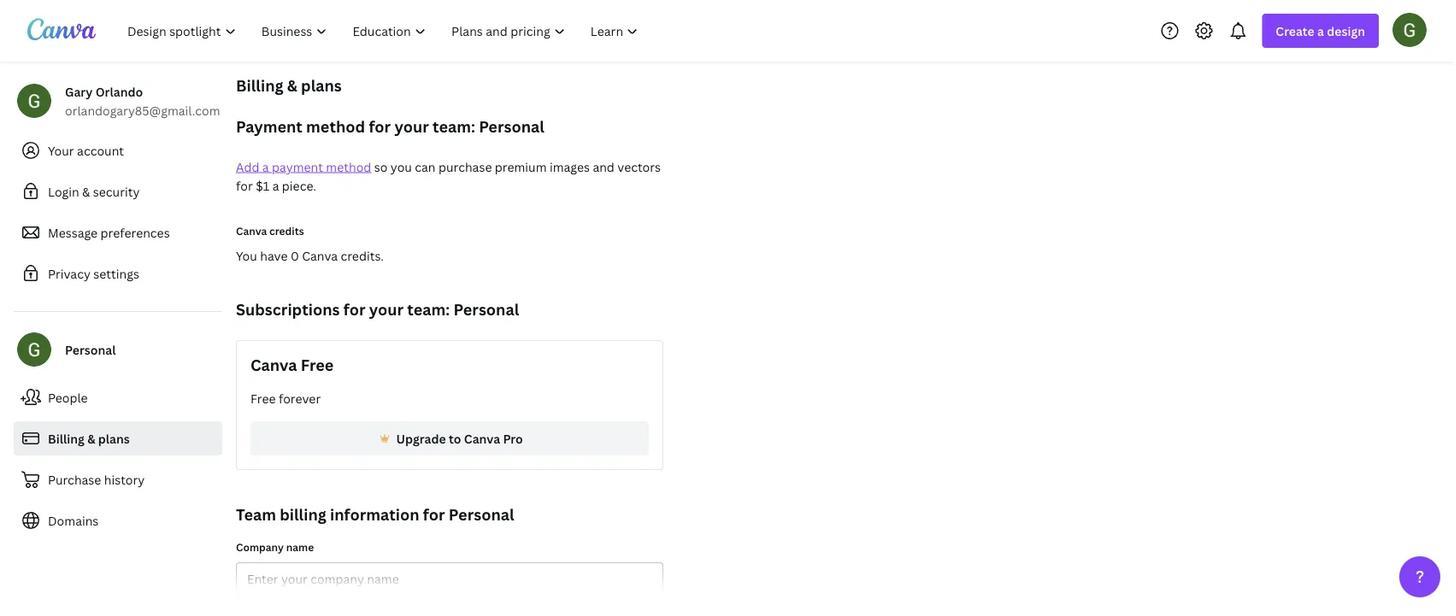 Task type: vqa. For each thing, say whether or not it's contained in the screenshot.
leftmost templates
no



Task type: describe. For each thing, give the bounding box(es) containing it.
0 horizontal spatial free
[[251, 390, 276, 407]]

add a payment method link
[[236, 159, 371, 175]]

this will appear on your invoice.
[[236, 598, 369, 609]]

invoice.
[[337, 598, 369, 609]]

create
[[1276, 23, 1315, 39]]

create a design
[[1276, 23, 1366, 39]]

a for payment
[[262, 159, 269, 175]]

canva credits
[[236, 224, 304, 238]]

login
[[48, 183, 79, 200]]

piece.
[[282, 177, 316, 194]]

free forever
[[251, 390, 321, 407]]

top level navigation element
[[116, 14, 653, 48]]

purchase history
[[48, 472, 145, 488]]

upgrade to canva pro
[[396, 431, 523, 447]]

billing
[[280, 504, 327, 525]]

will
[[255, 598, 270, 609]]

you have 0 canva credits.
[[236, 248, 384, 264]]

1 vertical spatial team:
[[407, 299, 450, 320]]

purchase history link
[[14, 463, 222, 497]]

message preferences link
[[14, 216, 222, 250]]

privacy
[[48, 266, 91, 282]]

credits.
[[341, 248, 384, 264]]

for up so
[[369, 116, 391, 137]]

gary orlando image
[[1393, 13, 1427, 47]]

0 horizontal spatial billing & plans
[[48, 431, 130, 447]]

your
[[48, 142, 74, 159]]

appear
[[272, 598, 301, 609]]

message preferences
[[48, 225, 170, 241]]

a inside so you can purchase premium images and vectors for $1 a piece.
[[273, 177, 279, 194]]

domains
[[48, 513, 99, 529]]

1 vertical spatial method
[[326, 159, 371, 175]]

add
[[236, 159, 259, 175]]

1 horizontal spatial billing & plans
[[236, 75, 342, 96]]

images
[[550, 159, 590, 175]]

subscriptions for your team: personal
[[236, 299, 519, 320]]

0 vertical spatial team:
[[433, 116, 475, 137]]

0 vertical spatial &
[[287, 75, 297, 96]]

0 vertical spatial your
[[395, 116, 429, 137]]

purchase
[[48, 472, 101, 488]]

credits
[[269, 224, 304, 238]]

gary orlando orlandogary85@gmail.com
[[65, 83, 220, 118]]

settings
[[93, 266, 139, 282]]

history
[[104, 472, 145, 488]]

1 vertical spatial plans
[[98, 431, 130, 447]]

canva free
[[251, 355, 334, 375]]

canva up "you"
[[236, 224, 267, 238]]

for down credits.
[[344, 299, 366, 320]]

a for design
[[1318, 23, 1325, 39]]

canva up free forever
[[251, 355, 297, 375]]

gary
[[65, 83, 93, 100]]

your account
[[48, 142, 124, 159]]

purchase
[[439, 159, 492, 175]]

on
[[303, 598, 314, 609]]

canva right 0
[[302, 248, 338, 264]]

2 vertical spatial your
[[316, 598, 335, 609]]

Enter your company name text field
[[247, 564, 653, 596]]

payment method for your team: personal
[[236, 116, 545, 137]]

preferences
[[101, 225, 170, 241]]

vectors
[[618, 159, 661, 175]]

upgrade
[[396, 431, 446, 447]]



Task type: locate. For each thing, give the bounding box(es) containing it.
your right on
[[316, 598, 335, 609]]

billing & plans link
[[14, 422, 222, 456]]

1 horizontal spatial plans
[[301, 75, 342, 96]]

billing
[[236, 75, 284, 96], [48, 431, 84, 447]]

orlando
[[96, 83, 143, 100]]

for right information
[[423, 504, 445, 525]]

0
[[291, 248, 299, 264]]

message
[[48, 225, 98, 241]]

plans up purchase history link
[[98, 431, 130, 447]]

plans up payment
[[301, 75, 342, 96]]

so
[[374, 159, 388, 175]]

can
[[415, 159, 436, 175]]

free
[[301, 355, 334, 375], [251, 390, 276, 407]]

pro
[[503, 431, 523, 447]]

team:
[[433, 116, 475, 137], [407, 299, 450, 320]]

1 vertical spatial your
[[369, 299, 404, 320]]

a
[[1318, 23, 1325, 39], [262, 159, 269, 175], [273, 177, 279, 194]]

and
[[593, 159, 615, 175]]

canva right to
[[464, 431, 500, 447]]

& for the login & security link
[[82, 183, 90, 200]]

upgrade to canva pro button
[[251, 422, 649, 456]]

0 horizontal spatial a
[[262, 159, 269, 175]]

canva
[[236, 224, 267, 238], [302, 248, 338, 264], [251, 355, 297, 375], [464, 431, 500, 447]]

1 horizontal spatial a
[[273, 177, 279, 194]]

team billing information for personal
[[236, 504, 515, 525]]

your up you at top
[[395, 116, 429, 137]]

name
[[286, 540, 314, 554]]

0 vertical spatial billing & plans
[[236, 75, 342, 96]]

billing up payment
[[236, 75, 284, 96]]

login & security
[[48, 183, 140, 200]]

you
[[391, 159, 412, 175]]

for left $1
[[236, 177, 253, 194]]

orlandogary85@gmail.com
[[65, 102, 220, 118]]

create a design button
[[1263, 14, 1380, 48]]

0 vertical spatial billing
[[236, 75, 284, 96]]

0 vertical spatial a
[[1318, 23, 1325, 39]]

1 vertical spatial &
[[82, 183, 90, 200]]

a inside create a design dropdown button
[[1318, 23, 1325, 39]]

premium
[[495, 159, 547, 175]]

billing & plans
[[236, 75, 342, 96], [48, 431, 130, 447]]

people
[[48, 390, 88, 406]]

0 vertical spatial free
[[301, 355, 334, 375]]

a left design
[[1318, 23, 1325, 39]]

personal
[[479, 116, 545, 137], [454, 299, 519, 320], [65, 342, 116, 358], [449, 504, 515, 525]]

team
[[236, 504, 276, 525]]

billing & plans up purchase history
[[48, 431, 130, 447]]

privacy settings link
[[14, 257, 222, 291]]

1 horizontal spatial free
[[301, 355, 334, 375]]

0 horizontal spatial billing
[[48, 431, 84, 447]]

& right login
[[82, 183, 90, 200]]

& up purchase history
[[87, 431, 95, 447]]

1 horizontal spatial billing
[[236, 75, 284, 96]]

payment
[[236, 116, 303, 137]]

2 vertical spatial &
[[87, 431, 95, 447]]

1 vertical spatial a
[[262, 159, 269, 175]]

a right add at the left of page
[[262, 159, 269, 175]]

0 vertical spatial plans
[[301, 75, 342, 96]]

0 vertical spatial method
[[306, 116, 365, 137]]

1 vertical spatial free
[[251, 390, 276, 407]]

your
[[395, 116, 429, 137], [369, 299, 404, 320], [316, 598, 335, 609]]

billing & plans up payment
[[236, 75, 342, 96]]

privacy settings
[[48, 266, 139, 282]]

this
[[236, 598, 253, 609]]

method
[[306, 116, 365, 137], [326, 159, 371, 175]]

add a payment method
[[236, 159, 371, 175]]

$1
[[256, 177, 270, 194]]

forever
[[279, 390, 321, 407]]

canva inside button
[[464, 431, 500, 447]]

for inside so you can purchase premium images and vectors for $1 a piece.
[[236, 177, 253, 194]]

you
[[236, 248, 257, 264]]

login & security link
[[14, 174, 222, 209]]

& up payment
[[287, 75, 297, 96]]

people link
[[14, 381, 222, 415]]

payment
[[272, 159, 323, 175]]

plans
[[301, 75, 342, 96], [98, 431, 130, 447]]

your account link
[[14, 133, 222, 168]]

to
[[449, 431, 461, 447]]

&
[[287, 75, 297, 96], [82, 183, 90, 200], [87, 431, 95, 447]]

have
[[260, 248, 288, 264]]

design
[[1328, 23, 1366, 39]]

your down credits.
[[369, 299, 404, 320]]

company
[[236, 540, 284, 554]]

method left so
[[326, 159, 371, 175]]

2 horizontal spatial a
[[1318, 23, 1325, 39]]

a right $1
[[273, 177, 279, 194]]

subscriptions
[[236, 299, 340, 320]]

billing down people
[[48, 431, 84, 447]]

& for billing & plans link
[[87, 431, 95, 447]]

free left "forever"
[[251, 390, 276, 407]]

so you can purchase premium images and vectors for $1 a piece.
[[236, 159, 661, 194]]

1 vertical spatial billing
[[48, 431, 84, 447]]

account
[[77, 142, 124, 159]]

domains link
[[14, 504, 222, 538]]

2 vertical spatial a
[[273, 177, 279, 194]]

for
[[369, 116, 391, 137], [236, 177, 253, 194], [344, 299, 366, 320], [423, 504, 445, 525]]

1 vertical spatial billing & plans
[[48, 431, 130, 447]]

security
[[93, 183, 140, 200]]

information
[[330, 504, 420, 525]]

free up "forever"
[[301, 355, 334, 375]]

method up add a payment method link at left top
[[306, 116, 365, 137]]

0 horizontal spatial plans
[[98, 431, 130, 447]]

company name
[[236, 540, 314, 554]]



